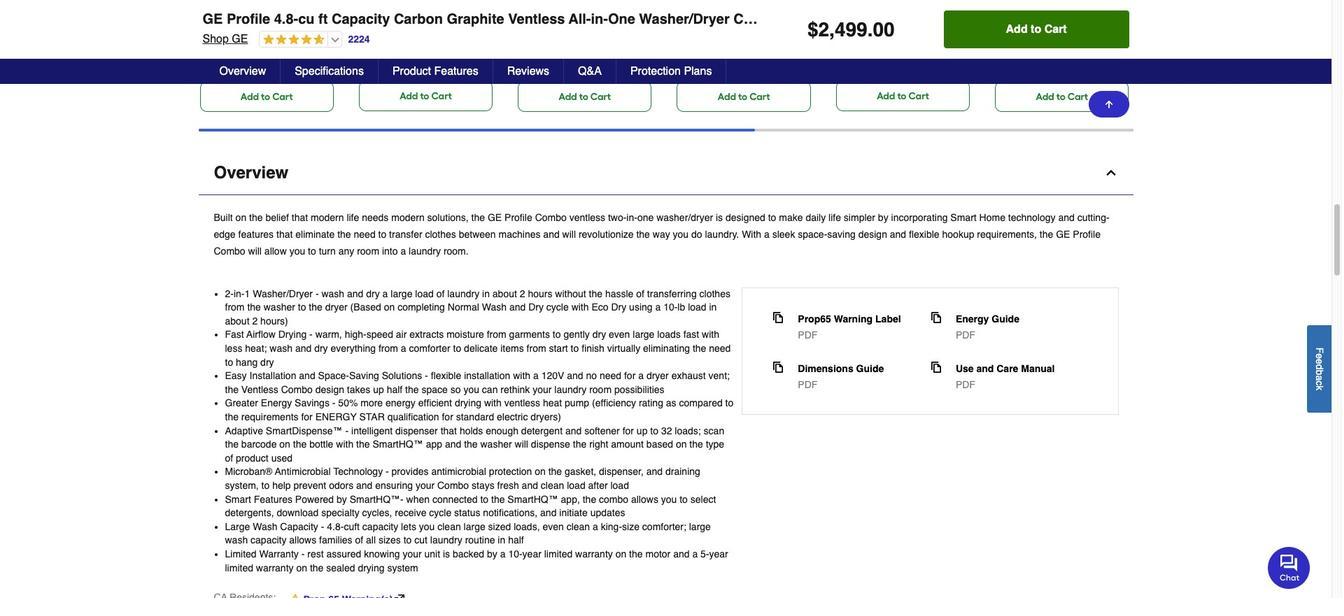 Task type: vqa. For each thing, say whether or not it's contained in the screenshot.
top by
yes



Task type: locate. For each thing, give the bounding box(es) containing it.
combo
[[599, 494, 629, 505]]

capacity
[[332, 11, 390, 27], [280, 521, 318, 533]]

cu
[[298, 11, 315, 27]]

from down garments on the left of page
[[527, 343, 546, 354]]

2 vertical spatial need
[[600, 370, 622, 382]]

with down without
[[572, 302, 589, 313]]

add to cart link for room
[[996, 81, 1130, 112]]

1 vertical spatial up
[[637, 425, 648, 437]]

updates
[[591, 508, 626, 519]]

cart for list item containing 1-tier 35.75-in wood drying rack
[[591, 91, 611, 103]]

0 vertical spatial in-
[[591, 11, 608, 27]]

white
[[940, 29, 967, 41], [738, 30, 764, 42], [1100, 44, 1127, 56]]

3 list item from the left
[[518, 0, 655, 112]]

detergents,
[[225, 508, 274, 519]]

1 horizontal spatial year
[[710, 549, 729, 560]]

download
[[277, 508, 319, 519]]

add to cart link for stick/dry
[[359, 80, 493, 111]]

protection plans
[[631, 65, 712, 78]]

cutting-
[[1078, 212, 1110, 223]]

add to cart for list item containing brentwood
[[400, 90, 452, 102]]

listed
[[359, 71, 385, 83]]

finish
[[582, 343, 605, 354]]

jam paper
[[836, 29, 883, 41]]

0 horizontal spatial smart
[[225, 494, 251, 505]]

1 vertical spatial capacity
[[280, 521, 318, 533]]

overview button down cleaner
[[205, 59, 281, 84]]

0 vertical spatial allows
[[631, 494, 659, 505]]

care
[[997, 363, 1019, 374]]

list item
[[200, 0, 337, 112], [359, 0, 496, 111], [518, 0, 655, 112], [677, 0, 814, 112], [836, 0, 973, 111], [996, 0, 1132, 112]]

0 horizontal spatial ventless
[[241, 384, 278, 395]]

- up warm,
[[316, 288, 319, 299]]

document image for prop65
[[773, 312, 784, 323]]

4.8- inside 2-in-1 washer/dryer - wash and dry a large load of laundry in about 2 hours without the hassle of transferring clothes from the washer to the dryer (based on completing normal wash and dry cycle with eco dry using a 10-lb load in about 2 hours) fast airflow drying - warm, high-speed air extracts moisture from garments to gently dry even large loads fast with less heat; wash and dry everything from a comforter to delicate items from start to finish virtually eliminating the need to hang dry easy installation and space-saving solutions - flexible installation with a 120v and no need for a dryer exhaust vent; the ventless combo design takes up half the space so you can rethink your laundry room possibilities greater energy savings - 50% more energy efficient drying with ventless heat pump (efficiency rating as compared to the requirements for energy star qualification for standard electric dryers) adaptive smartdispense™ - intelligent dispenser that holds enough detergent and softener for up to 32 loads; scan the barcode on the bottle with the smarthq™ app and the washer will dispense the right amount based on the type of product used microban® antimicrobial technology - provides antimicrobial protection on the gasket, dispenser, and draining system, to help prevent odors and ensuring your combo stays fresh and clean load after load smart features powered by smarthq™- when connected to the smarthq™ app, the combo allows you to select detergents, download specialty cycles, receive cycle status notifications, and initiate updates large wash capacity - 4.8-cuft capacity lets you clean large sized loads, even clean a king-size comforter; large wash capacity allows families of all sizes to cut laundry routine in half limited warranty - rest assured knowing your unit is backed by a 10-year limited warranty on the motor and a 5-year limited warranty on the sealed drying system
[[327, 521, 344, 533]]

easy inside 2-in-1 washer/dryer - wash and dry a large load of laundry in about 2 hours without the hassle of transferring clothes from the washer to the dryer (based on completing normal wash and dry cycle with eco dry using a 10-lb load in about 2 hours) fast airflow drying - warm, high-speed air extracts moisture from garments to gently dry even large loads fast with less heat; wash and dry everything from a comforter to delicate items from start to finish virtually eliminating the need to hang dry easy installation and space-saving solutions - flexible installation with a 120v and no need for a dryer exhaust vent; the ventless combo design takes up half the space so you can rethink your laundry room possibilities greater energy savings - 50% more energy efficient drying with ventless heat pump (efficiency rating as compared to the requirements for energy star qualification for standard electric dryers) adaptive smartdispense™ - intelligent dispenser that holds enough detergent and softener for up to 32 loads; scan the barcode on the bottle with the smarthq™ app and the washer will dispense the right amount based on the type of product used microban® antimicrobial technology - provides antimicrobial protection on the gasket, dispenser, and draining system, to help prevent odors and ensuring your combo stays fresh and clean load after load smart features powered by smarthq™- when connected to the smarthq™ app, the combo allows you to select detergents, download specialty cycles, receive cycle status notifications, and initiate updates large wash capacity - 4.8-cuft capacity lets you clean large sized loads, even clean a king-size comforter; large wash capacity allows families of all sizes to cut laundry routine in half limited warranty - rest assured knowing your unit is backed by a 10-year limited warranty on the motor and a 5-year limited warranty on the sealed drying system
[[225, 370, 247, 382]]

0 horizontal spatial design
[[316, 384, 344, 395]]

a down sized
[[500, 549, 506, 560]]

0 horizontal spatial cycle
[[429, 508, 452, 519]]

0 vertical spatial energy
[[786, 11, 845, 27]]

cart for list item containing vivio white standing fabric steamer
[[750, 91, 770, 103]]

1 horizontal spatial ventless
[[508, 11, 565, 27]]

smart inside 2-in-1 washer/dryer - wash and dry a large load of laundry in about 2 hours without the hassle of transferring clothes from the washer to the dryer (based on completing normal wash and dry cycle with eco dry using a 10-lb load in about 2 hours) fast airflow drying - warm, high-speed air extracts moisture from garments to gently dry even large loads fast with less heat; wash and dry everything from a comforter to delicate items from start to finish virtually eliminating the need to hang dry easy installation and space-saving solutions - flexible installation with a 120v and no need for a dryer exhaust vent; the ventless combo design takes up half the space so you can rethink your laundry room possibilities greater energy savings - 50% more energy efficient drying with ventless heat pump (efficiency rating as compared to the requirements for energy star qualification for standard electric dryers) adaptive smartdispense™ - intelligent dispenser that holds enough detergent and softener for up to 32 loads; scan the barcode on the bottle with the smarthq™ app and the washer will dispense the right amount based on the type of product used microban® antimicrobial technology - provides antimicrobial protection on the gasket, dispenser, and draining system, to help prevent odors and ensuring your combo stays fresh and clean load after load smart features powered by smarthq™- when connected to the smarthq™ app, the combo allows you to select detergents, download specialty cycles, receive cycle status notifications, and initiate updates large wash capacity - 4.8-cuft capacity lets you clean large sized loads, even clean a king-size comforter; large wash capacity allows families of all sizes to cut laundry routine in half limited warranty - rest assured knowing your unit is backed by a 10-year limited warranty on the motor and a 5-year limited warranty on the sealed drying system
[[225, 494, 251, 505]]

large up virtually
[[633, 329, 655, 341]]

1 horizontal spatial modern
[[391, 212, 425, 223]]

0 vertical spatial capacity
[[363, 521, 398, 533]]

load down the gasket,
[[567, 480, 586, 491]]

jam
[[836, 29, 855, 41]]

0 vertical spatial smart
[[951, 212, 977, 223]]

belief
[[266, 212, 289, 223]]

smartdispense™
[[266, 425, 343, 437]]

wood inside 1-tier 35.75-in wood drying rack
[[620, 30, 647, 42]]

1 vertical spatial smart
[[225, 494, 251, 505]]

1 vertical spatial drying
[[278, 329, 307, 341]]

1 horizontal spatial by
[[487, 549, 498, 560]]

do
[[692, 229, 703, 240]]

$ 2,499 . 00
[[808, 18, 895, 41]]

0 horizontal spatial year
[[523, 549, 542, 560]]

1 horizontal spatial energy
[[956, 313, 989, 325]]

half down loads,
[[508, 535, 524, 546]]

with up rethink
[[513, 370, 531, 382]]

warning
[[834, 313, 873, 325]]

pdf down prop65
[[798, 329, 818, 341]]

0 vertical spatial that
[[292, 212, 308, 223]]

1 e from the top
[[1315, 354, 1326, 359]]

add to cart for list item containing jam paper
[[877, 90, 930, 102]]

shelving
[[1024, 44, 1062, 56]]

electric
[[497, 412, 528, 423]]

list item containing brentwood
[[359, 0, 496, 111]]

chat invite button image
[[1269, 547, 1311, 589]]

large down select
[[689, 521, 711, 533]]

the up warm,
[[309, 302, 323, 313]]

in- inside built on the belief that modern life needs modern solutions, the ge profile combo ventless two-in-one washer/dryer is designed to make daily life simpler by incorporating smart home technology and cutting- edge features that eliminate the need to transfer clothes between machines and will revolutionize the way you do laundry. with a sleek space-saving design and flexible hookup requirements, the ge profile combo will allow you to turn any room into a laundry room.
[[627, 212, 638, 223]]

1 horizontal spatial flexible
[[909, 229, 940, 240]]

guide inside energy guide pdf
[[992, 313, 1020, 325]]

1 horizontal spatial 4.8-
[[327, 521, 344, 533]]

the down one
[[637, 229, 650, 240]]

1 horizontal spatial half
[[508, 535, 524, 546]]

tide
[[200, 30, 219, 42]]

on down warranty
[[296, 563, 307, 574]]

of left all
[[355, 535, 363, 546]]

clothes inside 2-in-1 washer/dryer - wash and dry a large load of laundry in about 2 hours without the hassle of transferring clothes from the washer to the dryer (based on completing normal wash and dry cycle with eco dry using a 10-lb load in about 2 hours) fast airflow drying - warm, high-speed air extracts moisture from garments to gently dry even large loads fast with less heat; wash and dry everything from a comforter to delicate items from start to finish virtually eliminating the need to hang dry easy installation and space-saving solutions - flexible installation with a 120v and no need for a dryer exhaust vent; the ventless combo design takes up half the space so you can rethink your laundry room possibilities greater energy savings - 50% more energy efficient drying with ventless heat pump (efficiency rating as compared to the requirements for energy star qualification for standard electric dryers) adaptive smartdispense™ - intelligent dispenser that holds enough detergent and softener for up to 32 loads; scan the barcode on the bottle with the smarthq™ app and the washer will dispense the right amount based on the type of product used microban® antimicrobial technology - provides antimicrobial protection on the gasket, dispenser, and draining system, to help prevent odors and ensuring your combo stays fresh and clean load after load smart features powered by smarthq™- when connected to the smarthq™ app, the combo allows you to select detergents, download specialty cycles, receive cycle status notifications, and initiate updates large wash capacity - 4.8-cuft capacity lets you clean large sized loads, even clean a king-size comforter; large wash capacity allows families of all sizes to cut laundry routine in half limited warranty - rest assured knowing your unit is backed by a 10-year limited warranty on the motor and a 5-year limited warranty on the sealed drying system
[[700, 288, 731, 299]]

pump
[[565, 398, 590, 409]]

0 horizontal spatial is
[[443, 549, 450, 560]]

cart inside button
[[1045, 23, 1067, 36]]

2 horizontal spatial clean
[[567, 521, 590, 533]]

1 vertical spatial wash
[[270, 343, 293, 354]]

combo up connected at the left bottom
[[438, 480, 469, 491]]

1 life from the left
[[347, 212, 359, 223]]

clothes
[[425, 229, 456, 240], [700, 288, 731, 299]]

1 horizontal spatial wash
[[270, 343, 293, 354]]

cart for list item containing brentwood
[[432, 90, 452, 102]]

chevron up image
[[1104, 166, 1118, 180]]

1 horizontal spatial 2
[[520, 288, 525, 299]]

- inside brentwood steam/spray/non-stick/dry iron - light blue | etl safety listed | steel sole plate | crisp clothes faster and easier
[[378, 57, 381, 69]]

1 vertical spatial ventless
[[505, 398, 540, 409]]

add to cart for list item containing 1-tier 35.75-in wood drying rack
[[559, 91, 611, 103]]

capacity down cycles,
[[363, 521, 398, 533]]

cart for list item containing ez shelf
[[1068, 91, 1089, 103]]

k
[[1315, 386, 1326, 391]]

revolutionize
[[579, 229, 634, 240]]

0 horizontal spatial drying
[[278, 329, 307, 341]]

wash right normal
[[482, 302, 507, 313]]

document image
[[931, 362, 942, 373]]

on
[[236, 212, 247, 223], [384, 302, 395, 313], [280, 439, 290, 450], [676, 439, 687, 450], [535, 467, 546, 478], [616, 549, 627, 560], [296, 563, 307, 574]]

0 vertical spatial ventless
[[570, 212, 606, 223]]

0 vertical spatial is
[[716, 212, 723, 223]]

1 horizontal spatial features
[[434, 65, 479, 78]]

washer up hours)
[[264, 302, 295, 313]]

sized
[[488, 521, 511, 533]]

0 horizontal spatial wash
[[253, 521, 278, 533]]

1 vertical spatial 10-
[[509, 549, 523, 560]]

2 dry from the left
[[611, 302, 627, 313]]

eliminating
[[643, 343, 690, 354]]

allows up the rest
[[289, 535, 317, 546]]

limited down limited
[[225, 563, 253, 574]]

white inside '30-pack off-white wood clothespins'
[[940, 29, 967, 41]]

the down the rest
[[310, 563, 324, 574]]

scan
[[704, 425, 725, 437]]

e up the d on the right bottom
[[1315, 354, 1326, 359]]

white inside "vivio white standing fabric steamer"
[[738, 30, 764, 42]]

drying
[[518, 44, 547, 56], [278, 329, 307, 341]]

0 horizontal spatial 10-
[[509, 549, 523, 560]]

two-
[[608, 212, 627, 223]]

plate
[[437, 71, 460, 83]]

1 horizontal spatial washer
[[481, 439, 512, 450]]

0 vertical spatial 4.8-
[[274, 11, 298, 27]]

0 horizontal spatial even
[[543, 521, 564, 533]]

1 vertical spatial by
[[337, 494, 347, 505]]

unit
[[425, 549, 440, 560]]

using
[[629, 302, 653, 313]]

by
[[879, 212, 889, 223], [337, 494, 347, 505], [487, 549, 498, 560]]

pdf down energy guide link
[[956, 329, 976, 341]]

0 vertical spatial about
[[493, 288, 517, 299]]

on inside built on the belief that modern life needs modern solutions, the ge profile combo ventless two-in-one washer/dryer is designed to make daily life simpler by incorporating smart home technology and cutting- edge features that eliminate the need to transfer clothes between machines and will revolutionize the way you do laundry. with a sleek space-saving design and flexible hookup requirements, the ge profile combo will allow you to turn any room into a laundry room.
[[236, 212, 247, 223]]

ventless inside 2-in-1 washer/dryer - wash and dry a large load of laundry in about 2 hours without the hassle of transferring clothes from the washer to the dryer (based on completing normal wash and dry cycle with eco dry using a 10-lb load in about 2 hours) fast airflow drying - warm, high-speed air extracts moisture from garments to gently dry even large loads fast with less heat; wash and dry everything from a comforter to delicate items from start to finish virtually eliminating the need to hang dry easy installation and space-saving solutions - flexible installation with a 120v and no need for a dryer exhaust vent; the ventless combo design takes up half the space so you can rethink your laundry room possibilities greater energy savings - 50% more energy efficient drying with ventless heat pump (efficiency rating as compared to the requirements for energy star qualification for standard electric dryers) adaptive smartdispense™ - intelligent dispenser that holds enough detergent and softener for up to 32 loads; scan the barcode on the bottle with the smarthq™ app and the washer will dispense the right amount based on the type of product used microban® antimicrobial technology - provides antimicrobial protection on the gasket, dispenser, and draining system, to help prevent odors and ensuring your combo stays fresh and clean load after load smart features powered by smarthq™- when connected to the smarthq™ app, the combo allows you to select detergents, download specialty cycles, receive cycle status notifications, and initiate updates large wash capacity - 4.8-cuft capacity lets you clean large sized loads, even clean a king-size comforter; large wash capacity allows families of all sizes to cut laundry routine in half limited warranty - rest assured knowing your unit is backed by a 10-year limited warranty on the motor and a 5-year limited warranty on the sealed drying system
[[505, 398, 540, 409]]

no
[[1042, 86, 1055, 98]]

document image
[[773, 312, 784, 323], [931, 312, 942, 323], [773, 362, 784, 373]]

easy inside expandable laundry room shelving kit - diy white wall-mount organizer - easy install - strong & stylish - fits 64-120 in - no cutting needed
[[1102, 58, 1123, 70]]

easy down the hang
[[225, 370, 247, 382]]

needs
[[362, 212, 389, 223]]

with
[[572, 302, 589, 313], [702, 329, 720, 341], [513, 370, 531, 382], [484, 398, 502, 409], [336, 439, 354, 450]]

paper
[[857, 29, 883, 41]]

will down enough on the bottom left of the page
[[515, 439, 529, 450]]

room inside 2-in-1 washer/dryer - wash and dry a large load of laundry in about 2 hours without the hassle of transferring clothes from the washer to the dryer (based on completing normal wash and dry cycle with eco dry using a 10-lb load in about 2 hours) fast airflow drying - warm, high-speed air extracts moisture from garments to gently dry even large loads fast with less heat; wash and dry everything from a comforter to delicate items from start to finish virtually eliminating the need to hang dry easy installation and space-saving solutions - flexible installation with a 120v and no need for a dryer exhaust vent; the ventless combo design takes up half the space so you can rethink your laundry room possibilities greater energy savings - 50% more energy efficient drying with ventless heat pump (efficiency rating as compared to the requirements for energy star qualification for standard electric dryers) adaptive smartdispense™ - intelligent dispenser that holds enough detergent and softener for up to 32 loads; scan the barcode on the bottle with the smarthq™ app and the washer will dispense the right amount based on the type of product used microban® antimicrobial technology - provides antimicrobial protection on the gasket, dispenser, and draining system, to help prevent odors and ensuring your combo stays fresh and clean load after load smart features powered by smarthq™- when connected to the smarthq™ app, the combo allows you to select detergents, download specialty cycles, receive cycle status notifications, and initiate updates large wash capacity - 4.8-cuft capacity lets you clean large sized loads, even clean a king-size comforter; large wash capacity allows families of all sizes to cut laundry routine in half limited warranty - rest assured knowing your unit is backed by a 10-year limited warranty on the motor and a 5-year limited warranty on the sealed drying system
[[590, 384, 612, 395]]

0 vertical spatial features
[[434, 65, 479, 78]]

1 list item from the left
[[200, 0, 337, 112]]

room inside built on the belief that modern life needs modern solutions, the ge profile combo ventless two-in-one washer/dryer is designed to make daily life simpler by incorporating smart home technology and cutting- edge features that eliminate the need to transfer clothes between machines and will revolutionize the way you do laundry. with a sleek space-saving design and flexible hookup requirements, the ge profile combo will allow you to turn any room into a laundry room.
[[357, 245, 379, 257]]

1 vertical spatial room
[[590, 384, 612, 395]]

lets
[[401, 521, 416, 533]]

32
[[661, 425, 672, 437]]

steamer
[[707, 44, 745, 56]]

wood
[[620, 30, 647, 42], [836, 43, 863, 55]]

in- up revolutionize
[[627, 212, 638, 223]]

your down cut
[[403, 549, 422, 560]]

0 vertical spatial guide
[[992, 313, 1020, 325]]

0 horizontal spatial 4.8-
[[274, 11, 298, 27]]

expandable laundry room shelving kit - diy white wall-mount organizer - easy install - strong & stylish - fits 64-120 in - no cutting needed
[[996, 30, 1128, 98]]

0 horizontal spatial guide
[[857, 363, 884, 374]]

1 horizontal spatial life
[[829, 212, 841, 223]]

receive
[[395, 508, 427, 519]]

with right bottle
[[336, 439, 354, 450]]

2 modern from the left
[[391, 212, 425, 223]]

the down 1
[[247, 302, 261, 313]]

use
[[956, 363, 974, 374]]

technology
[[334, 467, 383, 478]]

1 vertical spatial 4.8-
[[327, 521, 344, 533]]

2 up airflow
[[252, 316, 258, 327]]

cart up 'kit'
[[1045, 23, 1067, 36]]

expandable
[[1033, 30, 1087, 42]]

dimensions guide link
[[798, 362, 884, 376]]

overview down cleaner
[[219, 65, 266, 78]]

comforter;
[[643, 521, 687, 533]]

will left revolutionize
[[563, 229, 576, 240]]

0 horizontal spatial need
[[354, 229, 376, 240]]

4.8- up "washing"
[[274, 11, 298, 27]]

flexible inside 2-in-1 washer/dryer - wash and dry a large load of laundry in about 2 hours without the hassle of transferring clothes from the washer to the dryer (based on completing normal wash and dry cycle with eco dry using a 10-lb load in about 2 hours) fast airflow drying - warm, high-speed air extracts moisture from garments to gently dry even large loads fast with less heat; wash and dry everything from a comforter to delicate items from start to finish virtually eliminating the need to hang dry easy installation and space-saving solutions - flexible installation with a 120v and no need for a dryer exhaust vent; the ventless combo design takes up half the space so you can rethink your laundry room possibilities greater energy savings - 50% more energy efficient drying with ventless heat pump (efficiency rating as compared to the requirements for energy star qualification for standard electric dryers) adaptive smartdispense™ - intelligent dispenser that holds enough detergent and softener for up to 32 loads; scan the barcode on the bottle with the smarthq™ app and the washer will dispense the right amount based on the type of product used microban® antimicrobial technology - provides antimicrobial protection on the gasket, dispenser, and draining system, to help prevent odors and ensuring your combo stays fresh and clean load after load smart features powered by smarthq™- when connected to the smarthq™ app, the combo allows you to select detergents, download specialty cycles, receive cycle status notifications, and initiate updates large wash capacity - 4.8-cuft capacity lets you clean large sized loads, even clean a king-size comforter; large wash capacity allows families of all sizes to cut laundry routine in half limited warranty - rest assured knowing your unit is backed by a 10-year limited warranty on the motor and a 5-year limited warranty on the sealed drying system
[[431, 370, 462, 382]]

and right app
[[445, 439, 462, 450]]

ez
[[996, 30, 1007, 42]]

0 horizontal spatial capacity
[[280, 521, 318, 533]]

guide for dimensions guide pdf
[[857, 363, 884, 374]]

add to cart down clothespins
[[877, 90, 930, 102]]

to inside button
[[1031, 23, 1042, 36]]

pdf inside use and care manual pdf
[[956, 379, 976, 390]]

cart for list item containing tide
[[272, 91, 293, 103]]

use and care manual link
[[956, 362, 1055, 376]]

1 horizontal spatial easy
[[1102, 58, 1123, 70]]

1 vertical spatial ventless
[[241, 384, 278, 395]]

dimensions guide pdf
[[798, 363, 884, 390]]

need down needs
[[354, 229, 376, 240]]

add to cart link
[[359, 80, 493, 111], [836, 80, 970, 111], [200, 81, 334, 112], [518, 81, 652, 112], [677, 81, 811, 112], [996, 81, 1130, 112]]

guide up the use and care manual link
[[992, 313, 1020, 325]]

guide inside dimensions guide pdf
[[857, 363, 884, 374]]

drying down hours)
[[278, 329, 307, 341]]

sleek
[[773, 229, 796, 240]]

stick/dry
[[442, 43, 483, 55]]

combo up savings
[[281, 384, 313, 395]]

laundry
[[409, 245, 441, 257], [448, 288, 480, 299], [555, 384, 587, 395], [430, 535, 463, 546]]

0 horizontal spatial life
[[347, 212, 359, 223]]

0 horizontal spatial will
[[248, 245, 262, 257]]

need up vent;
[[709, 343, 731, 354]]

0 horizontal spatial energy
[[261, 398, 292, 409]]

drying inside 2-in-1 washer/dryer - wash and dry a large load of laundry in about 2 hours without the hassle of transferring clothes from the washer to the dryer (based on completing normal wash and dry cycle with eco dry using a 10-lb load in about 2 hours) fast airflow drying - warm, high-speed air extracts moisture from garments to gently dry even large loads fast with less heat; wash and dry everything from a comforter to delicate items from start to finish virtually eliminating the need to hang dry easy installation and space-saving solutions - flexible installation with a 120v and no need for a dryer exhaust vent; the ventless combo design takes up half the space so you can rethink your laundry room possibilities greater energy savings - 50% more energy efficient drying with ventless heat pump (efficiency rating as compared to the requirements for energy star qualification for standard electric dryers) adaptive smartdispense™ - intelligent dispenser that holds enough detergent and softener for up to 32 loads; scan the barcode on the bottle with the smarthq™ app and the washer will dispense the right amount based on the type of product used microban® antimicrobial technology - provides antimicrobial protection on the gasket, dispenser, and draining system, to help prevent odors and ensuring your combo stays fresh and clean load after load smart features powered by smarthq™- when connected to the smarthq™ app, the combo allows you to select detergents, download specialty cycles, receive cycle status notifications, and initiate updates large wash capacity - 4.8-cuft capacity lets you clean large sized loads, even clean a king-size comforter; large wash capacity allows families of all sizes to cut laundry routine in half limited warranty - rest assured knowing your unit is backed by a 10-year limited warranty on the motor and a 5-year limited warranty on the sealed drying system
[[278, 329, 307, 341]]

link icon image
[[395, 595, 405, 599]]

| down safety
[[462, 71, 464, 83]]

energy
[[956, 313, 989, 325], [261, 398, 292, 409]]

modern
[[311, 212, 344, 223], [391, 212, 425, 223]]

hassle
[[606, 288, 634, 299]]

0 horizontal spatial warranty
[[256, 563, 294, 574]]

energy
[[786, 11, 845, 27], [316, 412, 357, 423]]

completing
[[398, 302, 445, 313]]

between
[[459, 229, 496, 240]]

and right fresh
[[522, 480, 538, 491]]

0 horizontal spatial in-
[[234, 288, 245, 299]]

year down select
[[710, 549, 729, 560]]

wash down airflow
[[270, 343, 293, 354]]

by down routine
[[487, 549, 498, 560]]

loads,
[[514, 521, 540, 533]]

ventless down rethink
[[505, 398, 540, 409]]

2 list item from the left
[[359, 0, 496, 111]]

ventless inside built on the belief that modern life needs modern solutions, the ge profile combo ventless two-in-one washer/dryer is designed to make daily life simpler by incorporating smart home technology and cutting- edge features that eliminate the need to transfer clothes between machines and will revolutionize the way you do laundry. with a sleek space-saving design and flexible hookup requirements, the ge profile combo will allow you to turn any room into a laundry room.
[[570, 212, 606, 223]]

1 vertical spatial washer
[[481, 439, 512, 450]]

1 vertical spatial washer/dryer
[[253, 288, 313, 299]]

1 horizontal spatial star
[[849, 11, 886, 27]]

half
[[387, 384, 403, 395], [508, 535, 524, 546]]

1 horizontal spatial 5-
[[701, 549, 710, 560]]

2 life from the left
[[829, 212, 841, 223]]

washer/dryer
[[639, 11, 730, 27], [253, 288, 313, 299]]

and left the cutting-
[[1059, 212, 1075, 223]]

0 horizontal spatial up
[[373, 384, 384, 395]]

laundry up normal
[[448, 288, 480, 299]]

add inside button
[[1006, 23, 1028, 36]]

10- down loads,
[[509, 549, 523, 560]]

0 horizontal spatial easy
[[225, 370, 247, 382]]

stays
[[472, 480, 495, 491]]

4 list item from the left
[[677, 0, 814, 112]]

dispenser
[[396, 425, 438, 437]]

large up routine
[[464, 521, 486, 533]]

50%
[[338, 398, 358, 409]]

limited down initiate
[[544, 549, 573, 560]]

clothes inside built on the belief that modern life needs modern solutions, the ge profile combo ventless two-in-one washer/dryer is designed to make daily life simpler by incorporating smart home technology and cutting- edge features that eliminate the need to transfer clothes between machines and will revolutionize the way you do laundry. with a sleek space-saving design and flexible hookup requirements, the ge profile combo will allow you to turn any room into a laundry room.
[[425, 229, 456, 240]]

4.8- up families
[[327, 521, 344, 533]]

features inside 2-in-1 washer/dryer - wash and dry a large load of laundry in about 2 hours without the hassle of transferring clothes from the washer to the dryer (based on completing normal wash and dry cycle with eco dry using a 10-lb load in about 2 hours) fast airflow drying - warm, high-speed air extracts moisture from garments to gently dry even large loads fast with less heat; wash and dry everything from a comforter to delicate items from start to finish virtually eliminating the need to hang dry easy installation and space-saving solutions - flexible installation with a 120v and no need for a dryer exhaust vent; the ventless combo design takes up half the space so you can rethink your laundry room possibilities greater energy savings - 50% more energy efficient drying with ventless heat pump (efficiency rating as compared to the requirements for energy star qualification for standard electric dryers) adaptive smartdispense™ - intelligent dispenser that holds enough detergent and softener for up to 32 loads; scan the barcode on the bottle with the smarthq™ app and the washer will dispense the right amount based on the type of product used microban® antimicrobial technology - provides antimicrobial protection on the gasket, dispenser, and draining system, to help prevent odors and ensuring your combo stays fresh and clean load after load smart features powered by smarthq™- when connected to the smarthq™ app, the combo allows you to select detergents, download specialty cycles, receive cycle status notifications, and initiate updates large wash capacity - 4.8-cuft capacity lets you clean large sized loads, even clean a king-size comforter; large wash capacity allows families of all sizes to cut laundry routine in half limited warranty - rest assured knowing your unit is backed by a 10-year limited warranty on the motor and a 5-year limited warranty on the sealed drying system
[[254, 494, 293, 505]]

4.6 stars image
[[260, 34, 325, 47]]

cycle down connected at the left bottom
[[429, 508, 452, 519]]

star up "intelligent"
[[359, 412, 385, 423]]

1 horizontal spatial about
[[493, 288, 517, 299]]

the down greater
[[225, 412, 239, 423]]

design down the simpler
[[859, 229, 888, 240]]

64-
[[996, 86, 1010, 98]]

and up dispense
[[566, 425, 582, 437]]

1 vertical spatial easy
[[225, 370, 247, 382]]

flexible up so on the bottom left of page
[[431, 370, 462, 382]]

pdf inside energy guide pdf
[[956, 329, 976, 341]]

f e e d b a c k
[[1315, 348, 1326, 391]]

clean down initiate
[[567, 521, 590, 533]]

smarthq™ up notifications,
[[508, 494, 558, 505]]

1 horizontal spatial wash
[[482, 302, 507, 313]]

2 horizontal spatial white
[[1100, 44, 1127, 56]]

your
[[533, 384, 552, 395], [416, 480, 435, 491], [403, 549, 422, 560]]

clean down status
[[438, 521, 461, 533]]

add to cart for list item containing tide
[[241, 91, 293, 103]]

smart up hookup
[[951, 212, 977, 223]]

1 vertical spatial in-
[[627, 212, 638, 223]]

dry down hours
[[529, 302, 544, 313]]

and
[[425, 85, 443, 97], [1059, 212, 1075, 223], [544, 229, 560, 240], [890, 229, 907, 240], [347, 288, 364, 299], [510, 302, 526, 313], [295, 343, 312, 354], [977, 363, 994, 374], [299, 370, 316, 382], [567, 370, 584, 382], [566, 425, 582, 437], [445, 439, 462, 450], [647, 467, 663, 478], [356, 480, 373, 491], [522, 480, 538, 491], [540, 508, 557, 519], [674, 549, 690, 560]]

energy up requirements
[[261, 398, 292, 409]]

0 vertical spatial capacity
[[332, 11, 390, 27]]

1 horizontal spatial is
[[716, 212, 723, 223]]

pdf inside dimensions guide pdf
[[798, 379, 818, 390]]

safety
[[453, 57, 482, 69]]

1 horizontal spatial dryer
[[647, 370, 669, 382]]

2 vertical spatial profile
[[1073, 229, 1101, 240]]

1 horizontal spatial design
[[859, 229, 888, 240]]

capacity inside 2-in-1 washer/dryer - wash and dry a large load of laundry in about 2 hours without the hassle of transferring clothes from the washer to the dryer (based on completing normal wash and dry cycle with eco dry using a 10-lb load in about 2 hours) fast airflow drying - warm, high-speed air extracts moisture from garments to gently dry even large loads fast with less heat; wash and dry everything from a comforter to delicate items from start to finish virtually eliminating the need to hang dry easy installation and space-saving solutions - flexible installation with a 120v and no need for a dryer exhaust vent; the ventless combo design takes up half the space so you can rethink your laundry room possibilities greater energy savings - 50% more energy efficient drying with ventless heat pump (efficiency rating as compared to the requirements for energy star qualification for standard electric dryers) adaptive smartdispense™ - intelligent dispenser that holds enough detergent and softener for up to 32 loads; scan the barcode on the bottle with the smarthq™ app and the washer will dispense the right amount based on the type of product used microban® antimicrobial technology - provides antimicrobial protection on the gasket, dispenser, and draining system, to help prevent odors and ensuring your combo stays fresh and clean load after load smart features powered by smarthq™- when connected to the smarthq™ app, the combo allows you to select detergents, download specialty cycles, receive cycle status notifications, and initiate updates large wash capacity - 4.8-cuft capacity lets you clean large sized loads, even clean a king-size comforter; large wash capacity allows families of all sizes to cut laundry routine in half limited warranty - rest assured knowing your unit is backed by a 10-year limited warranty on the motor and a 5-year limited warranty on the sealed drying system
[[280, 521, 318, 533]]

2 horizontal spatial in-
[[627, 212, 638, 223]]

smarthq™-
[[350, 494, 404, 505]]

dryer up the possibilities
[[647, 370, 669, 382]]

0 horizontal spatial washer/dryer
[[253, 288, 313, 299]]

product
[[393, 65, 431, 78]]

combo up "vivio white standing fabric steamer"
[[734, 11, 782, 27]]

for up the possibilities
[[624, 370, 636, 382]]

wood down the 'one'
[[620, 30, 647, 42]]

list item containing 1-tier 35.75-in wood drying rack
[[518, 0, 655, 112]]

based
[[647, 439, 673, 450]]

5- inside 2-in-1 washer/dryer - wash and dry a large load of laundry in about 2 hours without the hassle of transferring clothes from the washer to the dryer (based on completing normal wash and dry cycle with eco dry using a 10-lb load in about 2 hours) fast airflow drying - warm, high-speed air extracts moisture from garments to gently dry even large loads fast with less heat; wash and dry everything from a comforter to delicate items from start to finish virtually eliminating the need to hang dry easy installation and space-saving solutions - flexible installation with a 120v and no need for a dryer exhaust vent; the ventless combo design takes up half the space so you can rethink your laundry room possibilities greater energy savings - 50% more energy efficient drying with ventless heat pump (efficiency rating as compared to the requirements for energy star qualification for standard electric dryers) adaptive smartdispense™ - intelligent dispenser that holds enough detergent and softener for up to 32 loads; scan the barcode on the bottle with the smarthq™ app and the washer will dispense the right amount based on the type of product used microban® antimicrobial technology - provides antimicrobial protection on the gasket, dispenser, and draining system, to help prevent odors and ensuring your combo stays fresh and clean load after load smart features powered by smarthq™- when connected to the smarthq™ app, the combo allows you to select detergents, download specialty cycles, receive cycle status notifications, and initiate updates large wash capacity - 4.8-cuft capacity lets you clean large sized loads, even clean a king-size comforter; large wash capacity allows families of all sizes to cut laundry routine in half limited warranty - rest assured knowing your unit is backed by a 10-year limited warranty on the motor and a 5-year limited warranty on the sealed drying system
[[701, 549, 710, 560]]

on right (based
[[384, 302, 395, 313]]

1 vertical spatial about
[[225, 316, 250, 327]]

that down belief
[[277, 229, 293, 240]]

wash
[[322, 288, 345, 299], [270, 343, 293, 354], [225, 535, 248, 546]]

6 list item from the left
[[996, 0, 1132, 112]]

5 list item from the left
[[836, 0, 973, 111]]

with
[[742, 229, 762, 240]]

the down the technology
[[1040, 229, 1054, 240]]

- left fits
[[1101, 72, 1104, 84]]

your up when at the bottom of page
[[416, 480, 435, 491]]

ensuring
[[375, 480, 413, 491]]

0 horizontal spatial profile
[[227, 11, 270, 27]]

2 year from the left
[[710, 549, 729, 560]]

document image right "label" at the bottom right of the page
[[931, 312, 942, 323]]

and down sole
[[425, 85, 443, 97]]

a left 120v
[[533, 370, 539, 382]]

0 horizontal spatial energy
[[316, 412, 357, 423]]

2 vertical spatial your
[[403, 549, 422, 560]]

about left hours
[[493, 288, 517, 299]]

1 horizontal spatial smart
[[951, 212, 977, 223]]

life left needs
[[347, 212, 359, 223]]

your up heat
[[533, 384, 552, 395]]

pdf
[[798, 329, 818, 341], [956, 329, 976, 341], [798, 379, 818, 390], [956, 379, 976, 390]]

garments
[[509, 329, 550, 341]]

design inside built on the belief that modern life needs modern solutions, the ge profile combo ventless two-in-one washer/dryer is designed to make daily life simpler by incorporating smart home technology and cutting- edge features that eliminate the need to transfer clothes between machines and will revolutionize the way you do laundry. with a sleek space-saving design and flexible hookup requirements, the ge profile combo will allow you to turn any room into a laundry room.
[[859, 229, 888, 240]]

0 vertical spatial half
[[387, 384, 403, 395]]

energy up use
[[956, 313, 989, 325]]

wood inside '30-pack off-white wood clothespins'
[[836, 43, 863, 55]]

1 vertical spatial wood
[[836, 43, 863, 55]]

arrow up image
[[1104, 99, 1115, 110]]

energy inside 2-in-1 washer/dryer - wash and dry a large load of laundry in about 2 hours without the hassle of transferring clothes from the washer to the dryer (based on completing normal wash and dry cycle with eco dry using a 10-lb load in about 2 hours) fast airflow drying - warm, high-speed air extracts moisture from garments to gently dry even large loads fast with less heat; wash and dry everything from a comforter to delicate items from start to finish virtually eliminating the need to hang dry easy installation and space-saving solutions - flexible installation with a 120v and no need for a dryer exhaust vent; the ventless combo design takes up half the space so you can rethink your laundry room possibilities greater energy savings - 50% more energy efficient drying with ventless heat pump (efficiency rating as compared to the requirements for energy star qualification for standard electric dryers) adaptive smartdispense™ - intelligent dispenser that holds enough detergent and softener for up to 32 loads; scan the barcode on the bottle with the smarthq™ app and the washer will dispense the right amount based on the type of product used microban® antimicrobial technology - provides antimicrobial protection on the gasket, dispenser, and draining system, to help prevent odors and ensuring your combo stays fresh and clean load after load smart features powered by smarthq™- when connected to the smarthq™ app, the combo allows you to select detergents, download specialty cycles, receive cycle status notifications, and initiate updates large wash capacity - 4.8-cuft capacity lets you clean large sized loads, even clean a king-size comforter; large wash capacity allows families of all sizes to cut laundry routine in half limited warranty - rest assured knowing your unit is backed by a 10-year limited warranty on the motor and a 5-year limited warranty on the sealed drying system
[[316, 412, 357, 423]]

1 vertical spatial capacity
[[251, 535, 287, 546]]

in
[[1027, 86, 1035, 98]]

a inside button
[[1315, 375, 1326, 381]]

year
[[523, 549, 542, 560], [710, 549, 729, 560]]



Task type: describe. For each thing, give the bounding box(es) containing it.
2 horizontal spatial need
[[709, 343, 731, 354]]

transfer
[[389, 229, 423, 240]]

hookup
[[943, 229, 975, 240]]

0 horizontal spatial by
[[337, 494, 347, 505]]

specifications
[[295, 65, 364, 78]]

specialty
[[322, 508, 360, 519]]

combo up machines
[[535, 212, 567, 223]]

0 vertical spatial profile
[[227, 11, 270, 27]]

- up ensuring on the left of page
[[386, 467, 389, 478]]

need inside built on the belief that modern life needs modern solutions, the ge profile combo ventless two-in-one washer/dryer is designed to make daily life simpler by incorporating smart home technology and cutting- edge features that eliminate the need to transfer clothes between machines and will revolutionize the way you do laundry. with a sleek space-saving design and flexible hookup requirements, the ge profile combo will allow you to turn any room into a laundry room.
[[354, 229, 376, 240]]

high-
[[345, 329, 367, 341]]

0 vertical spatial wash
[[322, 288, 345, 299]]

with down 'can' at the bottom left of page
[[484, 398, 502, 409]]

the left motor
[[629, 549, 643, 560]]

the up 'between'
[[472, 212, 485, 223]]

you up comforter; on the bottom
[[661, 494, 677, 505]]

add to cart for list item containing ez shelf
[[1036, 91, 1089, 103]]

for up amount
[[623, 425, 634, 437]]

0 vertical spatial overview
[[219, 65, 266, 78]]

c
[[1315, 381, 1326, 386]]

0 vertical spatial 10-
[[664, 302, 678, 313]]

ventless inside 2-in-1 washer/dryer - wash and dry a large load of laundry in about 2 hours without the hassle of transferring clothes from the washer to the dryer (based on completing normal wash and dry cycle with eco dry using a 10-lb load in about 2 hours) fast airflow drying - warm, high-speed air extracts moisture from garments to gently dry even large loads fast with less heat; wash and dry everything from a comforter to delicate items from start to finish virtually eliminating the need to hang dry easy installation and space-saving solutions - flexible installation with a 120v and no need for a dryer exhaust vent; the ventless combo design takes up half the space so you can rethink your laundry room possibilities greater energy savings - 50% more energy efficient drying with ventless heat pump (efficiency rating as compared to the requirements for energy star qualification for standard electric dryers) adaptive smartdispense™ - intelligent dispenser that holds enough detergent and softener for up to 32 loads; scan the barcode on the bottle with the smarthq™ app and the washer will dispense the right amount based on the type of product used microban® antimicrobial technology - provides antimicrobial protection on the gasket, dispenser, and draining system, to help prevent odors and ensuring your combo stays fresh and clean load after load smart features powered by smarthq™- when connected to the smarthq™ app, the combo allows you to select detergents, download specialty cycles, receive cycle status notifications, and initiate updates large wash capacity - 4.8-cuft capacity lets you clean large sized loads, even clean a king-size comforter; large wash capacity allows families of all sizes to cut laundry routine in half limited warranty - rest assured knowing your unit is backed by a 10-year limited warranty on the motor and a 5-year limited warranty on the sealed drying system
[[241, 384, 278, 395]]

b
[[1315, 370, 1326, 375]]

sizes
[[379, 535, 401, 546]]

use and care manual pdf
[[956, 363, 1055, 390]]

laundry
[[1089, 30, 1126, 42]]

laundry inside built on the belief that modern life needs modern solutions, the ge profile combo ventless two-in-one washer/dryer is designed to make daily life simpler by incorporating smart home technology and cutting- edge features that eliminate the need to transfer clothes between machines and will revolutionize the way you do laundry. with a sleek space-saving design and flexible hookup requirements, the ge profile combo will allow you to turn any room into a laundry room.
[[409, 245, 441, 257]]

the down holds
[[464, 439, 478, 450]]

&
[[1061, 72, 1068, 84]]

list item containing ez shelf
[[996, 0, 1132, 112]]

on up used
[[280, 439, 290, 450]]

built on the belief that modern life needs modern solutions, the ge profile combo ventless two-in-one washer/dryer is designed to make daily life simpler by incorporating smart home technology and cutting- edge features that eliminate the need to transfer clothes between machines and will revolutionize the way you do laundry. with a sleek space-saving design and flexible hookup requirements, the ge profile combo will allow you to turn any room into a laundry room.
[[214, 212, 1110, 257]]

brentwood steam/spray/non-stick/dry iron - light blue | etl safety listed | steel sole plate | crisp clothes faster and easier
[[359, 29, 490, 97]]

- left 50%
[[332, 398, 336, 409]]

1
[[245, 288, 250, 299]]

the left right
[[573, 439, 587, 450]]

all
[[366, 535, 376, 546]]

the left the gasket,
[[549, 467, 562, 478]]

1 horizontal spatial cycle
[[547, 302, 569, 313]]

the down fresh
[[491, 494, 505, 505]]

is inside 2-in-1 washer/dryer - wash and dry a large load of laundry in about 2 hours without the hassle of transferring clothes from the washer to the dryer (based on completing normal wash and dry cycle with eco dry using a 10-lb load in about 2 hours) fast airflow drying - warm, high-speed air extracts moisture from garments to gently dry even large loads fast with less heat; wash and dry everything from a comforter to delicate items from start to finish virtually eliminating the need to hang dry easy installation and space-saving solutions - flexible installation with a 120v and no need for a dryer exhaust vent; the ventless combo design takes up half the space so you can rethink your laundry room possibilities greater energy savings - 50% more energy efficient drying with ventless heat pump (efficiency rating as compared to the requirements for energy star qualification for standard electric dryers) adaptive smartdispense™ - intelligent dispenser that holds enough detergent and softener for up to 32 loads; scan the barcode on the bottle with the smarthq™ app and the washer will dispense the right amount based on the type of product used microban® antimicrobial technology - provides antimicrobial protection on the gasket, dispenser, and draining system, to help prevent odors and ensuring your combo stays fresh and clean load after load smart features powered by smarthq™- when connected to the smarthq™ app, the combo allows you to select detergents, download specialty cycles, receive cycle status notifications, and initiate updates large wash capacity - 4.8-cuft capacity lets you clean large sized loads, even clean a king-size comforter; large wash capacity allows families of all sizes to cut laundry routine in half limited warranty - rest assured knowing your unit is backed by a 10-year limited warranty on the motor and a 5-year limited warranty on the sealed drying system
[[443, 549, 450, 560]]

2 horizontal spatial will
[[563, 229, 576, 240]]

document image for dimensions
[[773, 362, 784, 373]]

a up the possibilities
[[639, 370, 644, 382]]

so
[[451, 384, 461, 395]]

space-
[[318, 370, 349, 382]]

add to cart inside add to cart button
[[1006, 23, 1067, 36]]

0 vertical spatial overview button
[[205, 59, 281, 84]]

by inside built on the belief that modern life needs modern solutions, the ge profile combo ventless two-in-one washer/dryer is designed to make daily life simpler by incorporating smart home technology and cutting- edge features that eliminate the need to transfer clothes between machines and will revolutionize the way you do laundry. with a sleek space-saving design and flexible hookup requirements, the ge profile combo will allow you to turn any room into a laundry room.
[[879, 212, 889, 223]]

1 year from the left
[[523, 549, 542, 560]]

exhaust
[[672, 370, 706, 382]]

and inside brentwood steam/spray/non-stick/dry iron - light blue | etl safety listed | steel sole plate | crisp clothes faster and easier
[[425, 85, 443, 97]]

1 vertical spatial overview button
[[198, 151, 1134, 195]]

washer/dryer inside 2-in-1 washer/dryer - wash and dry a large load of laundry in about 2 hours without the hassle of transferring clothes from the washer to the dryer (based on completing normal wash and dry cycle with eco dry using a 10-lb load in about 2 hours) fast airflow drying - warm, high-speed air extracts moisture from garments to gently dry even large loads fast with less heat; wash and dry everything from a comforter to delicate items from start to finish virtually eliminating the need to hang dry easy installation and space-saving solutions - flexible installation with a 120v and no need for a dryer exhaust vent; the ventless combo design takes up half the space so you can rethink your laundry room possibilities greater energy savings - 50% more energy efficient drying with ventless heat pump (efficiency rating as compared to the requirements for energy star qualification for standard electric dryers) adaptive smartdispense™ - intelligent dispenser that holds enough detergent and softener for up to 32 loads; scan the barcode on the bottle with the smarthq™ app and the washer will dispense the right amount based on the type of product used microban® antimicrobial technology - provides antimicrobial protection on the gasket, dispenser, and draining system, to help prevent odors and ensuring your combo stays fresh and clean load after load smart features powered by smarthq™- when connected to the smarthq™ app, the combo allows you to select detergents, download specialty cycles, receive cycle status notifications, and initiate updates large wash capacity - 4.8-cuft capacity lets you clean large sized loads, even clean a king-size comforter; large wash capacity allows families of all sizes to cut laundry routine in half limited warranty - rest assured knowing your unit is backed by a 10-year limited warranty on the motor and a 5-year limited warranty on the sealed drying system
[[253, 288, 313, 299]]

- up "in"
[[1024, 72, 1027, 84]]

energy inside energy guide pdf
[[956, 313, 989, 325]]

add to cart button
[[944, 11, 1130, 48]]

the up eco
[[589, 288, 603, 299]]

1-tier 35.75-in wood drying rack
[[518, 30, 647, 56]]

the down loads;
[[690, 439, 703, 450]]

blue
[[409, 57, 428, 69]]

list item containing jam paper
[[836, 0, 973, 111]]

with right fast
[[702, 329, 720, 341]]

ft
[[319, 11, 328, 27]]

vivio white standing fabric steamer
[[677, 30, 807, 56]]

in right lb
[[710, 302, 717, 313]]

0 horizontal spatial dryer
[[325, 302, 348, 313]]

energy inside 2-in-1 washer/dryer - wash and dry a large load of laundry in about 2 hours without the hassle of transferring clothes from the washer to the dryer (based on completing normal wash and dry cycle with eco dry using a 10-lb load in about 2 hours) fast airflow drying - warm, high-speed air extracts moisture from garments to gently dry even large loads fast with less heat; wash and dry everything from a comforter to delicate items from start to finish virtually eliminating the need to hang dry easy installation and space-saving solutions - flexible installation with a 120v and no need for a dryer exhaust vent; the ventless combo design takes up half the space so you can rethink your laundry room possibilities greater energy savings - 50% more energy efficient drying with ventless heat pump (efficiency rating as compared to the requirements for energy star qualification for standard electric dryers) adaptive smartdispense™ - intelligent dispenser that holds enough detergent and softener for up to 32 loads; scan the barcode on the bottle with the smarthq™ app and the washer will dispense the right amount based on the type of product used microban® antimicrobial technology - provides antimicrobial protection on the gasket, dispenser, and draining system, to help prevent odors and ensuring your combo stays fresh and clean load after load smart features powered by smarthq™- when connected to the smarthq™ app, the combo allows you to select detergents, download specialty cycles, receive cycle status notifications, and initiate updates large wash capacity - 4.8-cuft capacity lets you clean large sized loads, even clean a king-size comforter; large wash capacity allows families of all sizes to cut laundry routine in half limited warranty - rest assured knowing your unit is backed by a 10-year limited warranty on the motor and a 5-year limited warranty on the sealed drying system
[[261, 398, 292, 409]]

1 vertical spatial cycle
[[429, 508, 452, 519]]

1 horizontal spatial capacity
[[332, 11, 390, 27]]

warning image
[[290, 594, 300, 599]]

and right machines
[[544, 229, 560, 240]]

and inside use and care manual pdf
[[977, 363, 994, 374]]

add down cleaner
[[241, 91, 259, 103]]

the down smartdispense™
[[293, 439, 307, 450]]

1 vertical spatial 2
[[252, 316, 258, 327]]

1 vertical spatial warranty
[[256, 563, 294, 574]]

that inside 2-in-1 washer/dryer - wash and dry a large load of laundry in about 2 hours without the hassle of transferring clothes from the washer to the dryer (based on completing normal wash and dry cycle with eco dry using a 10-lb load in about 2 hours) fast airflow drying - warm, high-speed air extracts moisture from garments to gently dry even large loads fast with less heat; wash and dry everything from a comforter to delicate items from start to finish virtually eliminating the need to hang dry easy installation and space-saving solutions - flexible installation with a 120v and no need for a dryer exhaust vent; the ventless combo design takes up half the space so you can rethink your laundry room possibilities greater energy savings - 50% more energy efficient drying with ventless heat pump (efficiency rating as compared to the requirements for energy star qualification for standard electric dryers) adaptive smartdispense™ - intelligent dispenser that holds enough detergent and softener for up to 32 loads; scan the barcode on the bottle with the smarthq™ app and the washer will dispense the right amount based on the type of product used microban® antimicrobial technology - provides antimicrobial protection on the gasket, dispenser, and draining system, to help prevent odors and ensuring your combo stays fresh and clean load after load smart features powered by smarthq™- when connected to the smarthq™ app, the combo allows you to select detergents, download specialty cycles, receive cycle status notifications, and initiate updates large wash capacity - 4.8-cuft capacity lets you clean large sized loads, even clean a king-size comforter; large wash capacity allows families of all sizes to cut laundry routine in half limited warranty - rest assured knowing your unit is backed by a 10-year limited warranty on the motor and a 5-year limited warranty on the sealed drying system
[[441, 425, 457, 437]]

0 vertical spatial even
[[609, 329, 630, 341]]

1 dry from the left
[[529, 302, 544, 313]]

clothes
[[359, 85, 393, 97]]

backed
[[453, 549, 485, 560]]

connected
[[433, 494, 478, 505]]

- left "intelligent"
[[345, 425, 349, 437]]

1 vertical spatial allows
[[289, 535, 317, 546]]

0 vertical spatial drying
[[455, 398, 482, 409]]

faster
[[395, 85, 423, 97]]

features
[[238, 229, 274, 240]]

the up greater
[[225, 384, 239, 395]]

q&a button
[[564, 59, 617, 84]]

0 horizontal spatial washer
[[264, 302, 295, 313]]

the down adaptive
[[225, 439, 239, 450]]

antimicrobial
[[275, 467, 331, 478]]

on down the king-
[[616, 549, 627, 560]]

1 horizontal spatial in-
[[591, 11, 608, 27]]

1 vertical spatial smarthq™
[[508, 494, 558, 505]]

the down after
[[583, 494, 597, 505]]

notifications,
[[483, 508, 538, 519]]

and down incorporating
[[890, 229, 907, 240]]

1 vertical spatial your
[[416, 480, 435, 491]]

0 vertical spatial ventless
[[508, 11, 565, 27]]

diy
[[1083, 44, 1098, 56]]

- down diy
[[1097, 58, 1100, 70]]

intelligent
[[351, 425, 393, 437]]

and up installation
[[295, 343, 312, 354]]

from down speed
[[379, 343, 398, 354]]

prop65 warning label link
[[798, 312, 901, 326]]

heat
[[543, 398, 562, 409]]

wood for 30-pack off-white wood clothespins
[[836, 43, 863, 55]]

savings
[[295, 398, 330, 409]]

0 vertical spatial smarthq™
[[373, 439, 423, 450]]

detergent
[[521, 425, 563, 437]]

more
[[361, 398, 383, 409]]

is inside built on the belief that modern life needs modern solutions, the ge profile combo ventless two-in-one washer/dryer is designed to make daily life simpler by incorporating smart home technology and cutting- edge features that eliminate the need to transfer clothes between machines and will revolutionize the way you do laundry. with a sleek space-saving design and flexible hookup requirements, the ge profile combo will allow you to turn any room into a laundry room.
[[716, 212, 723, 223]]

label
[[876, 313, 901, 325]]

drying inside 1-tier 35.75-in wood drying rack
[[518, 44, 547, 56]]

and left no
[[567, 370, 584, 382]]

the up the any
[[338, 229, 351, 240]]

you up cut
[[419, 521, 435, 533]]

cutting
[[1057, 86, 1091, 98]]

2-in-1 washer/dryer - wash and dry a large load of laundry in about 2 hours without the hassle of transferring clothes from the washer to the dryer (based on completing normal wash and dry cycle with eco dry using a 10-lb load in about 2 hours) fast airflow drying - warm, high-speed air extracts moisture from garments to gently dry even large loads fast with less heat; wash and dry everything from a comforter to delicate items from start to finish virtually eliminating the need to hang dry easy installation and space-saving solutions - flexible installation with a 120v and no need for a dryer exhaust vent; the ventless combo design takes up half the space so you can rethink your laundry room possibilities greater energy savings - 50% more energy efficient drying with ventless heat pump (efficiency rating as compared to the requirements for energy star qualification for standard electric dryers) adaptive smartdispense™ - intelligent dispenser that holds enough detergent and softener for up to 32 loads; scan the barcode on the bottle with the smarthq™ app and the washer will dispense the right amount based on the type of product used microban® antimicrobial technology - provides antimicrobial protection on the gasket, dispenser, and draining system, to help prevent odors and ensuring your combo stays fresh and clean load after load smart features powered by smarthq™- when connected to the smarthq™ app, the combo allows you to select detergents, download specialty cycles, receive cycle status notifications, and initiate updates large wash capacity - 4.8-cuft capacity lets you clean large sized loads, even clean a king-size comforter; large wash capacity allows families of all sizes to cut laundry routine in half limited warranty - rest assured knowing your unit is backed by a 10-year limited warranty on the motor and a 5-year limited warranty on the sealed drying system
[[225, 288, 734, 574]]

design inside 2-in-1 washer/dryer - wash and dry a large load of laundry in about 2 hours without the hassle of transferring clothes from the washer to the dryer (based on completing normal wash and dry cycle with eco dry using a 10-lb load in about 2 hours) fast airflow drying - warm, high-speed air extracts moisture from garments to gently dry even large loads fast with less heat; wash and dry everything from a comforter to delicate items from start to finish virtually eliminating the need to hang dry easy installation and space-saving solutions - flexible installation with a 120v and no need for a dryer exhaust vent; the ventless combo design takes up half the space so you can rethink your laundry room possibilities greater energy savings - 50% more energy efficient drying with ventless heat pump (efficiency rating as compared to the requirements for energy star qualification for standard electric dryers) adaptive smartdispense™ - intelligent dispenser that holds enough detergent and softener for up to 32 loads; scan the barcode on the bottle with the smarthq™ app and the washer will dispense the right amount based on the type of product used microban® antimicrobial technology - provides antimicrobial protection on the gasket, dispenser, and draining system, to help prevent odors and ensuring your combo stays fresh and clean load after load smart features powered by smarthq™- when connected to the smarthq™ app, the combo allows you to select detergents, download specialty cycles, receive cycle status notifications, and initiate updates large wash capacity - 4.8-cuft capacity lets you clean large sized loads, even clean a king-size comforter; large wash capacity allows families of all sizes to cut laundry routine in half limited warranty - rest assured knowing your unit is backed by a 10-year limited warranty on the motor and a 5-year limited warranty on the sealed drying system
[[316, 384, 344, 395]]

from up items
[[487, 329, 507, 341]]

f
[[1315, 348, 1326, 354]]

greater
[[225, 398, 258, 409]]

- right "in"
[[1037, 86, 1040, 98]]

will inside 2-in-1 washer/dryer - wash and dry a large load of laundry in about 2 hours without the hassle of transferring clothes from the washer to the dryer (based on completing normal wash and dry cycle with eco dry using a 10-lb load in about 2 hours) fast airflow drying - warm, high-speed air extracts moisture from garments to gently dry even large loads fast with less heat; wash and dry everything from a comforter to delicate items from start to finish virtually eliminating the need to hang dry easy installation and space-saving solutions - flexible installation with a 120v and no need for a dryer exhaust vent; the ventless combo design takes up half the space so you can rethink your laundry room possibilities greater energy savings - 50% more energy efficient drying with ventless heat pump (efficiency rating as compared to the requirements for energy star qualification for standard electric dryers) adaptive smartdispense™ - intelligent dispenser that holds enough detergent and softener for up to 32 loads; scan the barcode on the bottle with the smarthq™ app and the washer will dispense the right amount based on the type of product used microban® antimicrobial technology - provides antimicrobial protection on the gasket, dispenser, and draining system, to help prevent odors and ensuring your combo stays fresh and clean load after load smart features powered by smarthq™- when connected to the smarthq™ app, the combo allows you to select detergents, download specialty cycles, receive cycle status notifications, and initiate updates large wash capacity - 4.8-cuft capacity lets you clean large sized loads, even clean a king-size comforter; large wash capacity allows families of all sizes to cut laundry routine in half limited warranty - rest assured knowing your unit is backed by a 10-year limited warranty on the motor and a 5-year limited warranty on the sealed drying system
[[515, 439, 529, 450]]

you left do
[[673, 229, 689, 240]]

1 vertical spatial even
[[543, 521, 564, 533]]

q&a
[[578, 65, 602, 78]]

into
[[382, 245, 398, 257]]

1 horizontal spatial clean
[[541, 480, 564, 491]]

select
[[691, 494, 716, 505]]

less
[[225, 343, 243, 354]]

dispenser,
[[599, 467, 644, 478]]

and up (based
[[347, 288, 364, 299]]

fits
[[1106, 72, 1121, 84]]

you right so on the bottom left of page
[[464, 384, 480, 395]]

pdf inside prop65 warning label pdf
[[798, 329, 818, 341]]

the down "intelligent"
[[356, 439, 370, 450]]

load right lb
[[688, 302, 707, 313]]

0 vertical spatial wash
[[482, 302, 507, 313]]

shop
[[203, 33, 229, 46]]

laundry up pump
[[555, 384, 587, 395]]

2 e from the top
[[1315, 359, 1326, 364]]

for down "efficient"
[[442, 412, 454, 423]]

2-
[[225, 288, 234, 299]]

air
[[396, 329, 407, 341]]

vivio white standing fabric steamer link
[[677, 0, 814, 71]]

add right "in"
[[1036, 91, 1055, 103]]

- left the rest
[[302, 549, 305, 560]]

the down the solutions
[[405, 384, 419, 395]]

1 horizontal spatial washer/dryer
[[639, 11, 730, 27]]

0 horizontal spatial wash
[[225, 535, 248, 546]]

0 vertical spatial star
[[849, 11, 886, 27]]

a down air
[[401, 343, 406, 354]]

without
[[555, 288, 586, 299]]

add to cart for list item containing vivio white standing fabric steamer
[[718, 91, 770, 103]]

on down dispense
[[535, 467, 546, 478]]

limited
[[225, 549, 257, 560]]

0 horizontal spatial |
[[388, 71, 390, 83]]

energy guide link
[[956, 312, 1020, 326]]

a right using on the left bottom
[[656, 302, 661, 313]]

1-
[[560, 30, 565, 42]]

dry up installation
[[260, 357, 274, 368]]

cart for list item containing jam paper
[[909, 90, 930, 102]]

1 vertical spatial overview
[[214, 163, 289, 182]]

0 horizontal spatial half
[[387, 384, 403, 395]]

mount
[[1018, 58, 1048, 70]]

list item containing vivio white standing fabric steamer
[[677, 0, 814, 112]]

0 vertical spatial 2
[[520, 288, 525, 299]]

space-
[[798, 229, 828, 240]]

1 horizontal spatial |
[[430, 57, 432, 69]]

from down 2-
[[225, 302, 245, 313]]

any
[[339, 245, 354, 257]]

white inside expandable laundry room shelving kit - diy white wall-mount organizer - easy install - strong & stylish - fits 64-120 in - no cutting needed
[[1100, 44, 1127, 56]]

0 vertical spatial warranty
[[576, 549, 613, 560]]

organizer
[[1050, 58, 1095, 70]]

0 horizontal spatial clean
[[438, 521, 461, 533]]

document image for energy
[[931, 312, 942, 323]]

f e e d b a c k button
[[1308, 325, 1332, 413]]

everything
[[331, 343, 376, 354]]

add down steamer
[[718, 91, 736, 103]]

laundry up unit at the left bottom
[[430, 535, 463, 546]]

dry up finish
[[593, 329, 606, 341]]

list item containing tide
[[200, 0, 337, 112]]

1 vertical spatial limited
[[225, 563, 253, 574]]

1 horizontal spatial up
[[637, 425, 648, 437]]

allow
[[265, 245, 287, 257]]

flexible inside built on the belief that modern life needs modern solutions, the ge profile combo ventless two-in-one washer/dryer is designed to make daily life simpler by incorporating smart home technology and cutting- edge features that eliminate the need to transfer clothes between machines and will revolutionize the way you do laundry. with a sleek space-saving design and flexible hookup requirements, the ge profile combo will allow you to turn any room into a laundry room.
[[909, 229, 940, 240]]

and down based
[[647, 467, 663, 478]]

a right motor
[[693, 549, 698, 560]]

of up completing
[[437, 288, 445, 299]]

gently
[[564, 329, 590, 341]]

and left initiate
[[540, 508, 557, 519]]

cleaner
[[241, 44, 276, 56]]

(efficiency
[[592, 398, 636, 409]]

of left product
[[225, 453, 233, 464]]

can
[[482, 384, 498, 395]]

guide for energy guide pdf
[[992, 313, 1020, 325]]

1 vertical spatial that
[[277, 229, 293, 240]]

a left the king-
[[593, 521, 598, 533]]

used
[[271, 453, 293, 464]]

rating
[[639, 398, 664, 409]]

1 vertical spatial drying
[[358, 563, 385, 574]]

1 vertical spatial dryer
[[647, 370, 669, 382]]

2 horizontal spatial |
[[462, 71, 464, 83]]

0 vertical spatial your
[[533, 384, 552, 395]]

add down q&a button
[[559, 91, 577, 103]]

5- inside "5-count washing machine cleaner powder"
[[221, 30, 230, 42]]

in- inside 2-in-1 washer/dryer - wash and dry a large load of laundry in about 2 hours without the hassle of transferring clothes from the washer to the dryer (based on completing normal wash and dry cycle with eco dry using a 10-lb load in about 2 hours) fast airflow drying - warm, high-speed air extracts moisture from garments to gently dry even large loads fast with less heat; wash and dry everything from a comforter to delicate items from start to finish virtually eliminating the need to hang dry easy installation and space-saving solutions - flexible installation with a 120v and no need for a dryer exhaust vent; the ventless combo design takes up half the space so you can rethink your laundry room possibilities greater energy savings - 50% more energy efficient drying with ventless heat pump (efficiency rating as compared to the requirements for energy star qualification for standard electric dryers) adaptive smartdispense™ - intelligent dispenser that holds enough detergent and softener for up to 32 loads; scan the barcode on the bottle with the smarthq™ app and the washer will dispense the right amount based on the type of product used microban® antimicrobial technology - provides antimicrobial protection on the gasket, dispenser, and draining system, to help prevent odors and ensuring your combo stays fresh and clean load after load smart features powered by smarthq™- when connected to the smarthq™ app, the combo allows you to select detergents, download specialty cycles, receive cycle status notifications, and initiate updates large wash capacity - 4.8-cuft capacity lets you clean large sized loads, even clean a king-size comforter; large wash capacity allows families of all sizes to cut laundry routine in half limited warranty - rest assured knowing your unit is backed by a 10-year limited warranty on the motor and a 5-year limited warranty on the sealed drying system
[[234, 288, 245, 299]]

1 modern from the left
[[311, 212, 344, 223]]

and left space-
[[299, 370, 316, 382]]

lb
[[678, 302, 686, 313]]

and up garments on the left of page
[[510, 302, 526, 313]]

initiate
[[560, 508, 588, 519]]

a right into
[[401, 245, 406, 257]]

fast
[[684, 329, 700, 341]]

on down loads;
[[676, 439, 687, 450]]

steel
[[392, 71, 414, 83]]

in down sized
[[498, 535, 506, 546]]

of up using on the left bottom
[[637, 288, 645, 299]]

after
[[588, 480, 608, 491]]

star inside 2-in-1 washer/dryer - wash and dry a large load of laundry in about 2 hours without the hassle of transferring clothes from the washer to the dryer (based on completing normal wash and dry cycle with eco dry using a 10-lb load in about 2 hours) fast airflow drying - warm, high-speed air extracts moisture from garments to gently dry even large loads fast with less heat; wash and dry everything from a comforter to delicate items from start to finish virtually eliminating the need to hang dry easy installation and space-saving solutions - flexible installation with a 120v and no need for a dryer exhaust vent; the ventless combo design takes up half the space so you can rethink your laundry room possibilities greater energy savings - 50% more energy efficient drying with ventless heat pump (efficiency rating as compared to the requirements for energy star qualification for standard electric dryers) adaptive smartdispense™ - intelligent dispenser that holds enough detergent and softener for up to 32 loads; scan the barcode on the bottle with the smarthq™ app and the washer will dispense the right amount based on the type of product used microban® antimicrobial technology - provides antimicrobial protection on the gasket, dispenser, and draining system, to help prevent odors and ensuring your combo stays fresh and clean load after load smart features powered by smarthq™- when connected to the smarthq™ app, the combo allows you to select detergents, download specialty cycles, receive cycle status notifications, and initiate updates large wash capacity - 4.8-cuft capacity lets you clean large sized loads, even clean a king-size comforter; large wash capacity allows families of all sizes to cut laundry routine in half limited warranty - rest assured knowing your unit is backed by a 10-year limited warranty on the motor and a 5-year limited warranty on the sealed drying system
[[359, 412, 385, 423]]

2 vertical spatial by
[[487, 549, 498, 560]]

.
[[868, 18, 873, 41]]

0 horizontal spatial about
[[225, 316, 250, 327]]

in inside 1-tier 35.75-in wood drying rack
[[610, 30, 618, 42]]

add to cart link for off-
[[836, 80, 970, 111]]

- left warm,
[[309, 329, 313, 341]]

prop65 warning label pdf
[[798, 313, 901, 341]]

solutions
[[382, 370, 422, 382]]

built
[[214, 212, 233, 223]]

wood for 1-tier 35.75-in wood drying rack
[[620, 30, 647, 42]]

1-tier 35.75-in wood drying rack link
[[518, 0, 655, 71]]

features inside 'product features' button
[[434, 65, 479, 78]]

- right 'kit'
[[1078, 44, 1081, 56]]

large
[[225, 521, 250, 533]]

add down clothespins
[[877, 90, 896, 102]]

1 horizontal spatial need
[[600, 370, 622, 382]]

dry down warm,
[[314, 343, 328, 354]]

0 vertical spatial limited
[[544, 549, 573, 560]]

combo down edge
[[214, 245, 245, 257]]

1 horizontal spatial allows
[[631, 494, 659, 505]]

a up speed
[[383, 288, 388, 299]]

way
[[653, 229, 670, 240]]

smart inside built on the belief that modern life needs modern solutions, the ge profile combo ventless two-in-one washer/dryer is designed to make daily life simpler by incorporating smart home technology and cutting- edge features that eliminate the need to transfer clothes between machines and will revolutionize the way you do laundry. with a sleek space-saving design and flexible hookup requirements, the ge profile combo will allow you to turn any room into a laundry room.
[[951, 212, 977, 223]]

add to cart link for washing
[[200, 81, 334, 112]]

the up features
[[249, 212, 263, 223]]

1 vertical spatial wash
[[253, 521, 278, 533]]

ge profile 4.8-cu ft capacity carbon graphite ventless all-in-one washer/dryer combo energy star
[[203, 11, 886, 27]]

one
[[608, 11, 636, 27]]

plans
[[684, 65, 712, 78]]

1 horizontal spatial capacity
[[363, 521, 398, 533]]

manual
[[1022, 363, 1055, 374]]

system,
[[225, 480, 259, 491]]

1 horizontal spatial profile
[[505, 212, 533, 223]]

the down fast
[[693, 343, 707, 354]]

2224
[[348, 33, 370, 45]]

app,
[[561, 494, 580, 505]]

you right allow
[[290, 245, 305, 257]]



